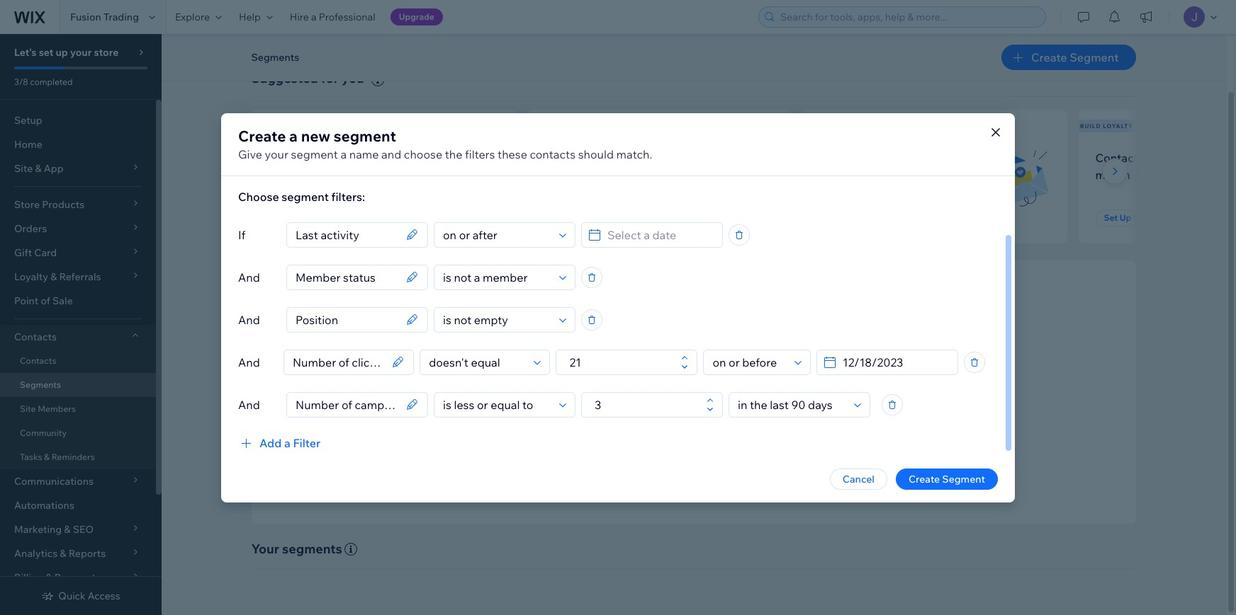 Task type: vqa. For each thing, say whether or not it's contained in the screenshot.
topmost their
no



Task type: describe. For each thing, give the bounding box(es) containing it.
contacts inside reach the right target audience create specific groups of contacts that update automatically send personalized email campaigns to drive sales and build trust
[[671, 401, 711, 414]]

set
[[39, 46, 53, 59]]

2 and from the top
[[238, 313, 260, 327]]

hire a professional link
[[281, 0, 384, 34]]

automatically
[[769, 401, 831, 414]]

customers
[[594, 151, 651, 165]]

reach the right target audience create specific groups of contacts that update automatically send personalized email campaigns to drive sales and build trust
[[553, 380, 851, 433]]

set up segment for made
[[553, 213, 619, 223]]

upgrade
[[399, 11, 434, 22]]

potential
[[544, 151, 592, 165]]

enter a number text field for bottommost select an option field
[[590, 393, 702, 417]]

hire a professional
[[290, 11, 375, 23]]

the inside the create a new segment give your segment a name and choose the filters these contacts should match.
[[445, 147, 463, 161]]

who inside active email subscribers who clicked on your campaign
[[953, 151, 975, 165]]

suggested
[[251, 70, 318, 86]]

3 up from the left
[[1120, 213, 1132, 223]]

set up segment button for made
[[544, 210, 628, 227]]

email inside active email subscribers who clicked on your campaign
[[856, 151, 885, 165]]

build loyalty
[[1080, 122, 1133, 130]]

build
[[1080, 122, 1101, 130]]

site
[[20, 404, 36, 415]]

target
[[693, 380, 730, 396]]

contacts with a birthday th
[[1096, 151, 1236, 182]]

your segments
[[251, 541, 342, 558]]

create inside reach the right target audience create specific groups of contacts that update automatically send personalized email campaigns to drive sales and build trust
[[553, 401, 584, 414]]

3 set up segment from the left
[[1104, 213, 1171, 223]]

community
[[20, 428, 67, 439]]

set up segment for subscribed
[[277, 213, 343, 223]]

let's set up your store
[[14, 46, 119, 59]]

contacts inside the create a new segment give your segment a name and choose the filters these contacts should match.
[[530, 147, 576, 161]]

community link
[[0, 422, 156, 446]]

2 vertical spatial select an option field
[[734, 393, 850, 417]]

update
[[734, 401, 767, 414]]

sales
[[758, 420, 781, 433]]

set up segment button for subscribed
[[268, 210, 352, 227]]

12/18/2023 field
[[839, 351, 953, 375]]

tasks
[[20, 452, 42, 463]]

clicked
[[820, 168, 858, 182]]

your inside new contacts who recently subscribed to your mailing list
[[344, 168, 368, 182]]

segments
[[282, 541, 342, 558]]

subscribed
[[268, 168, 328, 182]]

and inside reach the right target audience create specific groups of contacts that update automatically send personalized email campaigns to drive sales and build trust
[[784, 420, 801, 433]]

personalized
[[579, 420, 638, 433]]

a left name
[[341, 147, 347, 161]]

site members link
[[0, 398, 156, 422]]

home
[[14, 138, 42, 151]]

contacts for "contacts" link
[[20, 356, 56, 366]]

sidebar element
[[0, 34, 162, 616]]

right
[[662, 380, 691, 396]]

reminders
[[52, 452, 95, 463]]

drive
[[733, 420, 756, 433]]

the inside reach the right target audience create specific groups of contacts that update automatically send personalized email campaigns to drive sales and build trust
[[639, 380, 659, 396]]

automations link
[[0, 494, 156, 518]]

create segment button for cancel
[[896, 469, 998, 490]]

on
[[860, 168, 874, 182]]

birthday
[[1181, 151, 1226, 165]]

choose segment filters:
[[238, 190, 365, 204]]

with
[[1147, 151, 1170, 165]]

subscribers inside active email subscribers who clicked on your campaign
[[888, 151, 950, 165]]

0 vertical spatial select an option field
[[439, 265, 555, 290]]

quick access button
[[41, 590, 120, 603]]

3/8 completed
[[14, 77, 73, 87]]

add
[[259, 436, 282, 450]]

4 and from the top
[[238, 398, 260, 412]]

contacts inside new contacts who recently subscribed to your mailing list
[[295, 151, 341, 165]]

1 vertical spatial select an option field
[[708, 351, 790, 375]]

point of sale
[[14, 295, 73, 308]]

who for your
[[344, 151, 366, 165]]

home link
[[0, 133, 156, 157]]

campaigns
[[668, 420, 719, 433]]

to inside reach the right target audience create specific groups of contacts that update automatically send personalized email campaigns to drive sales and build trust
[[721, 420, 730, 433]]

up
[[56, 46, 68, 59]]

let's
[[14, 46, 37, 59]]

2 vertical spatial segment
[[282, 190, 329, 204]]

haven't
[[544, 168, 583, 182]]

0 vertical spatial subscribers
[[271, 122, 319, 130]]

contacts link
[[0, 349, 156, 374]]

and inside the create a new segment give your segment a name and choose the filters these contacts should match.
[[381, 147, 401, 161]]

set for potential customers who haven't made a purchase yet
[[553, 213, 566, 223]]

build
[[803, 420, 826, 433]]

groups
[[624, 401, 657, 414]]

of inside reach the right target audience create specific groups of contacts that update automatically send personalized email campaigns to drive sales and build trust
[[659, 401, 668, 414]]

0 horizontal spatial create segment
[[909, 473, 985, 486]]

members
[[38, 404, 76, 415]]

reach
[[599, 380, 636, 396]]

quick access
[[58, 590, 120, 603]]

a inside button
[[284, 436, 290, 450]]

tasks & reminders
[[20, 452, 95, 463]]

yet
[[679, 168, 696, 182]]

who for purchase
[[653, 151, 676, 165]]

new contacts who recently subscribed to your mailing list
[[268, 151, 428, 182]]

campaign
[[903, 168, 956, 182]]

choose
[[238, 190, 279, 204]]

1 horizontal spatial create segment
[[1031, 50, 1119, 65]]

filter
[[293, 436, 321, 450]]

contacts inside contacts with a birthday th
[[1096, 151, 1144, 165]]

Select a date field
[[603, 223, 718, 247]]

create inside the create a new segment give your segment a name and choose the filters these contacts should match.
[[238, 127, 286, 145]]

new for new contacts who recently subscribed to your mailing list
[[268, 151, 292, 165]]

completed
[[30, 77, 73, 87]]



Task type: locate. For each thing, give the bounding box(es) containing it.
cancel button
[[830, 469, 887, 490]]

to left drive
[[721, 420, 730, 433]]

1 up from the left
[[293, 213, 304, 223]]

1 horizontal spatial segments
[[251, 51, 299, 64]]

set up segment button down the made at the left of the page
[[544, 210, 628, 227]]

point
[[14, 295, 38, 308]]

to
[[330, 168, 342, 182], [721, 420, 730, 433]]

purchase
[[627, 168, 676, 182]]

0 horizontal spatial subscribers
[[271, 122, 319, 130]]

0 vertical spatial segment
[[334, 127, 396, 145]]

up down haven't
[[568, 213, 580, 223]]

3 and from the top
[[238, 355, 260, 370]]

fusion
[[70, 11, 101, 23]]

the up groups
[[639, 380, 659, 396]]

0 vertical spatial to
[[330, 168, 342, 182]]

0 horizontal spatial who
[[344, 151, 366, 165]]

Search for tools, apps, help & more... field
[[776, 7, 1041, 27]]

0 horizontal spatial contacts
[[295, 151, 341, 165]]

a
[[311, 11, 317, 23], [289, 127, 298, 145], [341, 147, 347, 161], [1172, 151, 1178, 165], [618, 168, 624, 182], [284, 436, 290, 450]]

th
[[1229, 151, 1236, 165]]

email up on
[[856, 151, 885, 165]]

loyalty
[[1103, 122, 1133, 130]]

segments up suggested
[[251, 51, 299, 64]]

0 horizontal spatial set
[[277, 213, 291, 223]]

set up segment down choose segment filters:
[[277, 213, 343, 223]]

of down right
[[659, 401, 668, 414]]

create a new segment give your segment a name and choose the filters these contacts should match.
[[238, 127, 652, 161]]

contacts for contacts dropdown button
[[14, 331, 57, 344]]

1 horizontal spatial subscribers
[[888, 151, 950, 165]]

trading
[[103, 11, 139, 23]]

your down name
[[344, 168, 368, 182]]

enter a number text field for middle select an option field
[[565, 351, 677, 375]]

your right up on the top of the page
[[70, 46, 92, 59]]

0 horizontal spatial up
[[293, 213, 304, 223]]

1 vertical spatial new
[[268, 151, 292, 165]]

set up segment button down contacts with a birthday th
[[1096, 210, 1179, 227]]

a right with
[[1172, 151, 1178, 165]]

enter a number text field up reach
[[565, 351, 677, 375]]

1 and from the top
[[238, 270, 260, 285]]

0 vertical spatial of
[[41, 295, 50, 308]]

new for new subscribers
[[253, 122, 269, 130]]

that
[[713, 401, 732, 414]]

1 horizontal spatial the
[[639, 380, 659, 396]]

segment
[[1070, 50, 1119, 65], [306, 213, 343, 223], [582, 213, 619, 223], [1133, 213, 1171, 223], [942, 473, 985, 486]]

0 horizontal spatial set up segment button
[[268, 210, 352, 227]]

0 horizontal spatial the
[[445, 147, 463, 161]]

set up segment down contacts with a birthday th
[[1104, 213, 1171, 223]]

1 horizontal spatial and
[[784, 420, 801, 433]]

add a filter
[[259, 436, 321, 450]]

of inside 'point of sale' link
[[41, 295, 50, 308]]

0 vertical spatial create segment button
[[1002, 45, 1136, 70]]

your right on
[[876, 168, 900, 182]]

quick
[[58, 590, 86, 603]]

1 vertical spatial of
[[659, 401, 668, 414]]

email
[[856, 151, 885, 165], [641, 420, 666, 433]]

up down choose segment filters:
[[293, 213, 304, 223]]

trust
[[829, 420, 851, 433]]

1 vertical spatial to
[[721, 420, 730, 433]]

segments button
[[244, 47, 306, 68]]

sale
[[52, 295, 73, 308]]

2 horizontal spatial contacts
[[671, 401, 711, 414]]

made
[[585, 168, 616, 182]]

suggested for you
[[251, 70, 364, 86]]

0 horizontal spatial to
[[330, 168, 342, 182]]

segments inside button
[[251, 51, 299, 64]]

1 horizontal spatial create segment button
[[1002, 45, 1136, 70]]

up for made
[[568, 213, 580, 223]]

should
[[578, 147, 614, 161]]

1 vertical spatial create segment button
[[896, 469, 998, 490]]

filters:
[[331, 190, 365, 204]]

and
[[381, 147, 401, 161], [784, 420, 801, 433]]

segment up name
[[334, 127, 396, 145]]

name
[[349, 147, 379, 161]]

fusion trading
[[70, 11, 139, 23]]

segments for segments button at top left
[[251, 51, 299, 64]]

1 vertical spatial and
[[784, 420, 801, 433]]

0 vertical spatial create segment
[[1031, 50, 1119, 65]]

1 set from the left
[[277, 213, 291, 223]]

1 vertical spatial enter a number text field
[[590, 393, 702, 417]]

0 vertical spatial segments
[[251, 51, 299, 64]]

2 up from the left
[[568, 213, 580, 223]]

help button
[[230, 0, 281, 34]]

and up mailing
[[381, 147, 401, 161]]

1 horizontal spatial who
[[653, 151, 676, 165]]

0 horizontal spatial segments
[[20, 380, 61, 391]]

create segment button for segments
[[1002, 45, 1136, 70]]

3/8
[[14, 77, 28, 87]]

contacts inside dropdown button
[[14, 331, 57, 344]]

contacts
[[1096, 151, 1144, 165], [14, 331, 57, 344], [20, 356, 56, 366]]

a right hire
[[311, 11, 317, 23]]

list
[[248, 110, 1236, 244]]

None field
[[291, 223, 402, 247], [291, 265, 402, 290], [291, 308, 402, 332], [288, 351, 388, 375], [291, 393, 402, 417], [291, 223, 402, 247], [291, 265, 402, 290], [291, 308, 402, 332], [288, 351, 388, 375], [291, 393, 402, 417]]

0 horizontal spatial set up segment
[[277, 213, 343, 223]]

up
[[293, 213, 304, 223], [568, 213, 580, 223], [1120, 213, 1132, 223]]

contacts
[[530, 147, 576, 161], [295, 151, 341, 165], [671, 401, 711, 414]]

new up give
[[253, 122, 269, 130]]

hire
[[290, 11, 309, 23]]

access
[[88, 590, 120, 603]]

3 who from the left
[[953, 151, 975, 165]]

Choose a condition field
[[439, 223, 555, 247], [439, 308, 555, 332], [425, 351, 530, 375], [439, 393, 555, 417]]

1 vertical spatial contacts
[[14, 331, 57, 344]]

contacts button
[[0, 325, 156, 349]]

2 set up segment button from the left
[[544, 210, 628, 227]]

site members
[[20, 404, 76, 415]]

specific
[[586, 401, 622, 414]]

1 horizontal spatial contacts
[[530, 147, 576, 161]]

3 set from the left
[[1104, 213, 1118, 223]]

who inside potential customers who haven't made a purchase yet
[[653, 151, 676, 165]]

2 horizontal spatial set up segment button
[[1096, 210, 1179, 227]]

0 horizontal spatial and
[[381, 147, 401, 161]]

and down automatically
[[784, 420, 801, 433]]

0 vertical spatial contacts
[[1096, 151, 1144, 165]]

contacts down loyalty
[[1096, 151, 1144, 165]]

set up segment button down choose segment filters:
[[268, 210, 352, 227]]

contacts down the new
[[295, 151, 341, 165]]

who
[[344, 151, 366, 165], [653, 151, 676, 165], [953, 151, 975, 165]]

1 horizontal spatial set up segment button
[[544, 210, 628, 227]]

contacts down point of sale
[[14, 331, 57, 344]]

2 horizontal spatial set
[[1104, 213, 1118, 223]]

0 vertical spatial the
[[445, 147, 463, 161]]

2 set from the left
[[553, 213, 566, 223]]

up down contacts with a birthday th
[[1120, 213, 1132, 223]]

new up subscribed
[[268, 151, 292, 165]]

your right give
[[265, 147, 288, 161]]

segments up site members
[[20, 380, 61, 391]]

audience
[[733, 380, 788, 396]]

subscribers down suggested
[[271, 122, 319, 130]]

0 horizontal spatial create segment button
[[896, 469, 998, 490]]

your inside the create a new segment give your segment a name and choose the filters these contacts should match.
[[265, 147, 288, 161]]

a down customers
[[618, 168, 624, 182]]

your
[[70, 46, 92, 59], [265, 147, 288, 161], [344, 168, 368, 182], [876, 168, 900, 182]]

upgrade button
[[390, 9, 443, 26]]

your inside sidebar element
[[70, 46, 92, 59]]

mailing
[[371, 168, 410, 182]]

segment down subscribed
[[282, 190, 329, 204]]

1 vertical spatial email
[[641, 420, 666, 433]]

contacts down contacts dropdown button
[[20, 356, 56, 366]]

0 horizontal spatial email
[[641, 420, 666, 433]]

email inside reach the right target audience create specific groups of contacts that update automatically send personalized email campaigns to drive sales and build trust
[[641, 420, 666, 433]]

segments for segments link
[[20, 380, 61, 391]]

segment down the new
[[291, 147, 338, 161]]

your inside active email subscribers who clicked on your campaign
[[876, 168, 900, 182]]

filters
[[465, 147, 495, 161]]

a inside potential customers who haven't made a purchase yet
[[618, 168, 624, 182]]

professional
[[319, 11, 375, 23]]

your
[[251, 541, 279, 558]]

1 horizontal spatial email
[[856, 151, 885, 165]]

0 vertical spatial enter a number text field
[[565, 351, 677, 375]]

2 vertical spatial contacts
[[20, 356, 56, 366]]

1 who from the left
[[344, 151, 366, 165]]

the left the filters
[[445, 147, 463, 161]]

of
[[41, 295, 50, 308], [659, 401, 668, 414]]

0 vertical spatial new
[[253, 122, 269, 130]]

setup link
[[0, 108, 156, 133]]

a inside contacts with a birthday th
[[1172, 151, 1178, 165]]

0 vertical spatial and
[[381, 147, 401, 161]]

active
[[820, 151, 854, 165]]

tasks & reminders link
[[0, 446, 156, 470]]

contacts up 'campaigns'
[[671, 401, 711, 414]]

who inside new contacts who recently subscribed to your mailing list
[[344, 151, 366, 165]]

new subscribers
[[253, 122, 319, 130]]

0 horizontal spatial of
[[41, 295, 50, 308]]

1 horizontal spatial of
[[659, 401, 668, 414]]

1 horizontal spatial set
[[553, 213, 566, 223]]

new
[[301, 127, 330, 145]]

2 horizontal spatial set up segment
[[1104, 213, 1171, 223]]

subscribers up campaign
[[888, 151, 950, 165]]

add a filter button
[[238, 435, 321, 452]]

to inside new contacts who recently subscribed to your mailing list
[[330, 168, 342, 182]]

Select an option field
[[439, 265, 555, 290], [708, 351, 790, 375], [734, 393, 850, 417]]

create
[[1031, 50, 1067, 65], [238, 127, 286, 145], [553, 401, 584, 414], [909, 473, 940, 486]]

set up segment down the made at the left of the page
[[553, 213, 619, 223]]

1 vertical spatial the
[[639, 380, 659, 396]]

contacts up haven't
[[530, 147, 576, 161]]

2 who from the left
[[653, 151, 676, 165]]

1 vertical spatial segments
[[20, 380, 61, 391]]

1 horizontal spatial set up segment
[[553, 213, 619, 223]]

choose
[[404, 147, 442, 161]]

1 vertical spatial create segment
[[909, 473, 985, 486]]

set up segment button
[[268, 210, 352, 227], [544, 210, 628, 227], [1096, 210, 1179, 227]]

a left the new
[[289, 127, 298, 145]]

match.
[[616, 147, 652, 161]]

a right add
[[284, 436, 290, 450]]

recently
[[369, 151, 412, 165]]

1 set up segment from the left
[[277, 213, 343, 223]]

help
[[239, 11, 261, 23]]

potential customers who haven't made a purchase yet
[[544, 151, 696, 182]]

point of sale link
[[0, 289, 156, 313]]

Enter a number text field
[[565, 351, 677, 375], [590, 393, 702, 417]]

active email subscribers who clicked on your campaign
[[820, 151, 975, 182]]

who left recently
[[344, 151, 366, 165]]

set for new contacts who recently subscribed to your mailing list
[[277, 213, 291, 223]]

give
[[238, 147, 262, 161]]

segments link
[[0, 374, 156, 398]]

these
[[498, 147, 527, 161]]

setup
[[14, 114, 42, 127]]

you
[[342, 70, 364, 86]]

enter a number text field up the personalized
[[590, 393, 702, 417]]

who up purchase
[[653, 151, 676, 165]]

send
[[553, 420, 577, 433]]

set up segment
[[277, 213, 343, 223], [553, 213, 619, 223], [1104, 213, 1171, 223]]

list containing new contacts who recently subscribed to your mailing list
[[248, 110, 1236, 244]]

&
[[44, 452, 50, 463]]

2 set up segment from the left
[[553, 213, 619, 223]]

2 horizontal spatial who
[[953, 151, 975, 165]]

segments inside sidebar element
[[20, 380, 61, 391]]

and
[[238, 270, 260, 285], [238, 313, 260, 327], [238, 355, 260, 370], [238, 398, 260, 412]]

list
[[412, 168, 428, 182]]

1 horizontal spatial up
[[568, 213, 580, 223]]

1 vertical spatial subscribers
[[888, 151, 950, 165]]

new inside new contacts who recently subscribed to your mailing list
[[268, 151, 292, 165]]

who up campaign
[[953, 151, 975, 165]]

0 vertical spatial email
[[856, 151, 885, 165]]

up for subscribed
[[293, 213, 304, 223]]

1 vertical spatial segment
[[291, 147, 338, 161]]

email down groups
[[641, 420, 666, 433]]

3 set up segment button from the left
[[1096, 210, 1179, 227]]

store
[[94, 46, 119, 59]]

1 horizontal spatial to
[[721, 420, 730, 433]]

2 horizontal spatial up
[[1120, 213, 1132, 223]]

subscribers
[[271, 122, 319, 130], [888, 151, 950, 165]]

1 set up segment button from the left
[[268, 210, 352, 227]]

of left sale
[[41, 295, 50, 308]]

segments
[[251, 51, 299, 64], [20, 380, 61, 391]]

to up filters:
[[330, 168, 342, 182]]

set
[[277, 213, 291, 223], [553, 213, 566, 223], [1104, 213, 1118, 223]]

new
[[253, 122, 269, 130], [268, 151, 292, 165]]



